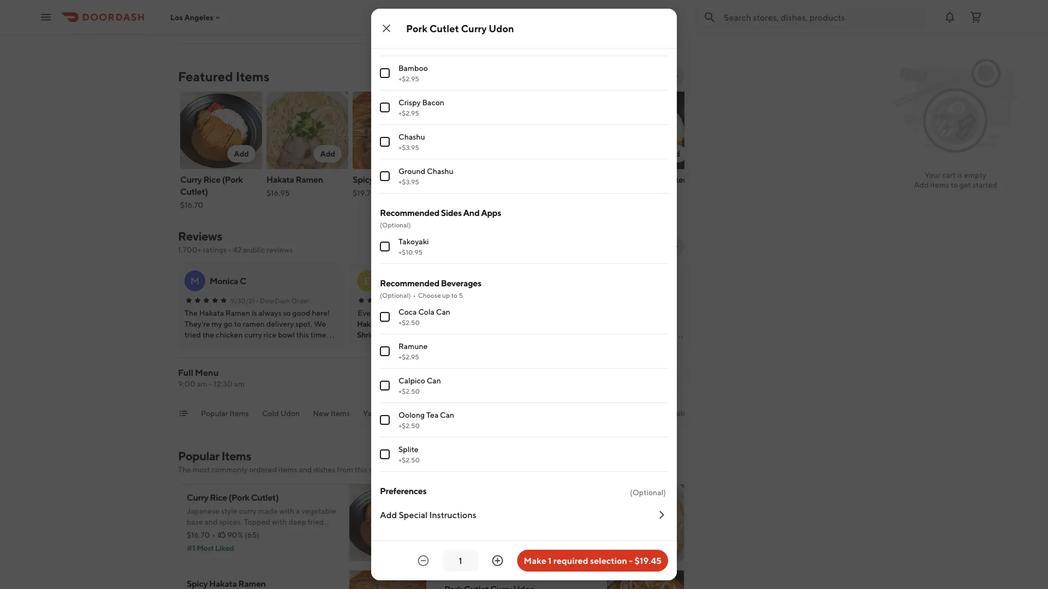 Task type: locate. For each thing, give the bounding box(es) containing it.
1 vertical spatial (optional)
[[380, 292, 411, 299]]

1 horizontal spatial a
[[545, 507, 549, 516]]

tonkotsu,
[[550, 507, 583, 516]]

• inside recommended beverages (optional) • choose up to 5
[[413, 292, 416, 299]]

+$2.95 for +$2.25
[[399, 75, 419, 82]]

2 a from the left
[[545, 507, 549, 516]]

add for $18.40
[[579, 149, 594, 158]]

1 vertical spatial pork
[[439, 174, 457, 185]]

store
[[369, 466, 387, 475]]

(pork inside curry rice (pork cutlet) $16.70
[[222, 174, 243, 185]]

empty
[[964, 171, 987, 180]]

spicy hakata ramen image
[[353, 92, 435, 169], [349, 571, 427, 590]]

0 horizontal spatial liked
[[215, 544, 234, 553]]

+$2.50 up corn
[[399, 6, 420, 14]]

0 horizontal spatial a
[[296, 507, 300, 516]]

recommended inside recommended sides and apps (optional)
[[380, 208, 440, 218]]

$19.70
[[353, 189, 376, 198]]

$19.45 inside pork cutlet curry udon $19.45
[[439, 201, 462, 210]]

takoyaki
[[399, 237, 429, 246]]

items inside popular items the most commonly ordered items and dishes from this store
[[222, 449, 251, 464]]

#2
[[445, 544, 454, 553]]

to inside your cart is empty add items to get started
[[951, 180, 958, 189]]

0 vertical spatial $16.70
[[180, 201, 203, 210]]

1 +$3.95 from the top
[[399, 144, 419, 151]]

1 horizontal spatial $16.95
[[445, 531, 468, 540]]

rice for curry rice (chicken karaage)
[[635, 174, 652, 185]]

a up 'deep' at the left bottom of page
[[296, 507, 300, 516]]

2 • doordash order from the left
[[426, 297, 480, 305]]

+$2.50 down splite
[[399, 457, 420, 464]]

0 horizontal spatial doordash
[[260, 297, 290, 305]]

- for 12:30
[[209, 380, 212, 389]]

splite
[[399, 445, 419, 454]]

2 vertical spatial pork
[[397, 331, 412, 340]]

oolong tea can +$2.50
[[399, 411, 454, 430]]

0 horizontal spatial $16.95
[[266, 189, 290, 198]]

udon inside pork cutlet curry udon dialog
[[489, 22, 514, 34]]

add for curry rice (pork cutlet)
[[234, 149, 249, 158]]

pork inside pork cutlet curry udon $19.45
[[439, 174, 457, 185]]

hakata ramen button
[[357, 319, 407, 330]]

rice inside curry rice (chicken karaage)
[[635, 174, 652, 185]]

pork up ramune
[[397, 331, 412, 340]]

recommended sides and apps group
[[380, 207, 668, 264]]

1 vertical spatial pork cutlet curry udon image
[[607, 571, 685, 590]]

0 vertical spatial cutlet
[[430, 22, 459, 34]]

recommended for recommended sides and apps
[[380, 208, 440, 218]]

most for #1
[[197, 544, 214, 553]]

1 horizontal spatial pork
[[445, 518, 460, 527]]

1 +$2.95 from the top
[[399, 75, 419, 82]]

popular down '12:30'
[[201, 409, 228, 418]]

1 a from the left
[[296, 507, 300, 516]]

can inside oolong tea can +$2.50
[[440, 411, 454, 420]]

to left 5
[[451, 292, 458, 299]]

can right tea
[[440, 411, 454, 420]]

hakata for our hakata ramen combines a tonkotsu, pork bone broth with thin noodles, and two slices of chashu pork. all toppings and garnish will be placed on the side.
[[460, 507, 485, 516]]

1 horizontal spatial $19.45
[[635, 556, 662, 567]]

items right new
[[331, 409, 350, 418]]

udon for pork cutlet curry udon
[[489, 22, 514, 34]]

0 vertical spatial spicy
[[353, 174, 374, 185]]

with inside our hakata ramen combines a tonkotsu, pork bone broth with thin noodles, and two slices of chashu pork. all toppings and garnish will be placed on the side.
[[502, 518, 517, 527]]

0 vertical spatial popular
[[201, 409, 228, 418]]

$19.45 left and
[[439, 201, 462, 210]]

japanese
[[187, 507, 220, 516]]

1 vertical spatial hakata ramen image
[[607, 484, 685, 562]]

2 recommended from the top
[[380, 278, 440, 289]]

1 horizontal spatial hakata ramen image
[[607, 484, 685, 562]]

0 vertical spatial can
[[436, 308, 450, 317]]

chashu down crispy bacon +$2.95
[[399, 132, 425, 141]]

• inside reviews 1,700+ ratings • 42 public reviews
[[228, 245, 232, 254]]

1 vertical spatial cutlet)
[[251, 493, 279, 503]]

0 horizontal spatial to
[[451, 292, 458, 299]]

your cart is empty add items to get started
[[914, 171, 998, 189]]

items right ordered
[[279, 466, 297, 475]]

2 +$2.95 from the top
[[399, 109, 419, 117]]

spicy down #1
[[187, 579, 208, 589]]

2 vertical spatial +$2.95
[[399, 353, 419, 361]]

hakata inside our hakata ramen combines a tonkotsu, pork bone broth with thin noodles, and two slices of chashu pork. all toppings and garnish will be placed on the side.
[[460, 507, 485, 516]]

crispy
[[399, 98, 421, 107]]

a up noodles,
[[545, 507, 549, 516]]

items for new items
[[331, 409, 350, 418]]

the
[[178, 466, 191, 475]]

1 vertical spatial pork
[[187, 529, 203, 538]]

cutlet for pork cutlet curry udon
[[430, 22, 459, 34]]

cutlet up and
[[459, 174, 483, 185]]

• doordash order right 9/30/21
[[256, 297, 309, 305]]

+$3.95
[[399, 144, 419, 151], [399, 178, 419, 186]]

chashu inside the ground chashu +$3.95
[[427, 167, 454, 176]]

cutlet) inside curry rice (pork cutlet) japanese style curry made with a vegetable base and spices. topped with deep fried pork cutlet. contains dairy.
[[251, 493, 279, 503]]

can
[[436, 308, 450, 317], [427, 377, 441, 386], [440, 411, 454, 420]]

liked for #2 most liked
[[474, 544, 493, 553]]

featured items heading
[[178, 68, 270, 85]]

0 horizontal spatial udon
[[280, 409, 300, 418]]

pork up +$2.25
[[406, 22, 428, 34]]

add for curry rice (chicken karaage)
[[665, 149, 680, 158]]

42
[[233, 245, 242, 254]]

pork inside our hakata ramen combines a tonkotsu, pork bone broth with thin noodles, and two slices of chashu pork. all toppings and garnish will be placed on the side.
[[445, 518, 460, 527]]

2 vertical spatial udon
[[280, 409, 300, 418]]

1 vertical spatial items
[[279, 466, 297, 475]]

- inside full menu 9:00 am - 12:30 am
[[209, 380, 212, 389]]

items inside heading
[[236, 69, 270, 84]]

+$3.95 inside chashu +$3.95
[[399, 144, 419, 151]]

selection
[[590, 556, 627, 567]]

satsuma ramen image
[[525, 92, 607, 169]]

Current quantity is 1 number field
[[450, 555, 472, 567]]

1 vertical spatial cutlet
[[459, 174, 483, 185]]

0 vertical spatial pork
[[406, 22, 428, 34]]

featured items
[[178, 69, 270, 84]]

(pork for curry rice (pork cutlet) $16.70
[[222, 174, 243, 185]]

0 horizontal spatial cutlet)
[[180, 186, 208, 197]]

udon inside cold udon button
[[280, 409, 300, 418]]

+$2.95 for cola
[[399, 353, 419, 361]]

(chicken
[[653, 174, 688, 185]]

2 liked from the left
[[474, 544, 493, 553]]

+$2.50 inside coca cola can +$2.50
[[399, 319, 420, 327]]

doordash
[[260, 297, 290, 305], [431, 297, 461, 305]]

items inside your cart is empty add items to get started
[[931, 180, 950, 189]]

and inside condiments and utensils button
[[644, 409, 657, 418]]

popular inside button
[[201, 409, 228, 418]]

liked down 90%
[[215, 544, 234, 553]]

0 horizontal spatial items
[[279, 466, 297, 475]]

+$2.95 down ramune
[[399, 353, 419, 361]]

+$2.50 inside oolong tea can +$2.50
[[399, 422, 420, 430]]

from
[[337, 466, 353, 475]]

cutlet inside pork cutlet curry udon dialog
[[430, 22, 459, 34]]

am right '12:30'
[[234, 380, 245, 389]]

1 vertical spatial (pork
[[229, 493, 249, 503]]

erika p
[[382, 276, 409, 286]]

+$2.50 down the oolong
[[399, 422, 420, 430]]

to inside recommended beverages (optional) • choose up to 5
[[451, 292, 458, 299]]

curry inside curry rice (chicken karaage)
[[612, 174, 633, 185]]

is
[[958, 171, 963, 180]]

1 vertical spatial +$3.95
[[399, 178, 419, 186]]

preferences
[[380, 486, 427, 497]]

None checkbox
[[380, 34, 390, 44], [380, 312, 390, 322], [380, 347, 390, 357], [380, 381, 390, 391], [380, 416, 390, 425], [380, 450, 390, 460], [380, 34, 390, 44], [380, 312, 390, 322], [380, 347, 390, 357], [380, 381, 390, 391], [380, 416, 390, 425], [380, 450, 390, 460]]

1 horizontal spatial items
[[931, 180, 950, 189]]

with up dairy.
[[272, 518, 287, 527]]

p
[[403, 276, 409, 286]]

condiments
[[600, 409, 642, 418]]

cutlet inside pork cutlet curry udon $19.45
[[459, 174, 483, 185]]

chashu
[[399, 132, 425, 141], [427, 167, 454, 176]]

2 +$3.95 from the top
[[399, 178, 419, 186]]

(optional) inside recommended beverages (optional) • choose up to 5
[[380, 292, 411, 299]]

None checkbox
[[380, 68, 390, 78], [380, 103, 390, 112], [380, 137, 390, 147], [380, 171, 390, 181], [380, 242, 390, 252], [380, 68, 390, 78], [380, 103, 390, 112], [380, 137, 390, 147], [380, 171, 390, 181], [380, 242, 390, 252]]

#2 most liked
[[445, 544, 493, 553]]

+$2.50
[[399, 6, 420, 14], [399, 319, 420, 327], [399, 388, 420, 395], [399, 422, 420, 430], [399, 457, 420, 464]]

- inside 'button'
[[629, 556, 633, 567]]

can right cola at the bottom of page
[[436, 308, 450, 317]]

will
[[471, 540, 483, 549]]

0 horizontal spatial pork
[[187, 529, 203, 538]]

order for e
[[462, 297, 480, 305]]

items up commonly
[[222, 449, 251, 464]]

cola
[[418, 308, 435, 317]]

most down $16.70 •
[[197, 544, 214, 553]]

• doordash order for m
[[256, 297, 309, 305]]

order
[[291, 297, 309, 305], [462, 297, 480, 305]]

am down menu
[[197, 380, 207, 389]]

with
[[279, 507, 294, 516], [272, 518, 287, 527], [502, 518, 517, 527]]

open menu image
[[39, 11, 52, 24]]

0 vertical spatial curry rice (pork cutlet) image
[[180, 92, 262, 169]]

pork cutlet curry udon dialog
[[371, 0, 677, 581]]

• left the choose
[[413, 292, 416, 299]]

1 horizontal spatial am
[[234, 380, 245, 389]]

$16.70 inside curry rice (pork cutlet) $16.70
[[180, 201, 203, 210]]

add
[[234, 149, 249, 158], [320, 149, 335, 158], [407, 149, 422, 158], [493, 149, 508, 158], [579, 149, 594, 158], [665, 149, 680, 158], [914, 180, 929, 189], [380, 510, 397, 521], [657, 542, 672, 551]]

curry for curry rice (pork cutlet) japanese style curry made with a vegetable base and spices. topped with deep fried pork cutlet. contains dairy.
[[187, 493, 208, 503]]

hakata ramen image
[[266, 92, 348, 169], [607, 484, 685, 562]]

add button
[[227, 145, 256, 163], [314, 145, 342, 163], [400, 145, 428, 163], [486, 145, 514, 163], [573, 145, 601, 163], [659, 145, 687, 163], [650, 538, 678, 555]]

1 vertical spatial -
[[629, 556, 633, 567]]

popular items the most commonly ordered items and dishes from this store
[[178, 449, 387, 475]]

most for #2
[[456, 544, 473, 553]]

recommended up 9/11/23
[[380, 278, 440, 289]]

0 horizontal spatial most
[[197, 544, 214, 553]]

5
[[459, 292, 463, 299]]

with up pork.
[[502, 518, 517, 527]]

+$2.50 inside calpico can +$2.50
[[399, 388, 420, 395]]

2 vertical spatial can
[[440, 411, 454, 420]]

pork cutlet curry udon $19.45
[[439, 174, 506, 210]]

1 horizontal spatial cutlet)
[[251, 493, 279, 503]]

hakata for spicy hakata ramen $19.70
[[375, 174, 403, 185]]

0 vertical spatial to
[[951, 180, 958, 189]]

can for cola
[[436, 308, 450, 317]]

0 horizontal spatial -
[[209, 380, 212, 389]]

0 horizontal spatial $19.45
[[439, 201, 462, 210]]

2 horizontal spatial udon
[[489, 22, 514, 34]]

1 vertical spatial spicy
[[187, 579, 208, 589]]

udon inside pork cutlet curry udon $19.45
[[439, 186, 461, 197]]

popular inside popular items the most commonly ordered items and dishes from this store
[[178, 449, 219, 464]]

+$2.95
[[399, 75, 419, 82], [399, 109, 419, 117], [399, 353, 419, 361]]

1 vertical spatial udon
[[439, 186, 461, 197]]

0 vertical spatial chashu
[[399, 132, 425, 141]]

am
[[197, 380, 207, 389], [234, 380, 245, 389]]

doordash up cola at the bottom of page
[[431, 297, 461, 305]]

add special instructions button
[[380, 501, 668, 530]]

yakitori button
[[363, 408, 389, 426]]

slices
[[445, 529, 463, 538]]

liked down chashu
[[474, 544, 493, 553]]

(optional) inside recommended sides and apps (optional)
[[380, 221, 411, 229]]

2 order from the left
[[462, 297, 480, 305]]

to
[[951, 180, 958, 189], [451, 292, 458, 299]]

1 horizontal spatial -
[[629, 556, 633, 567]]

spicy for spicy hakata ramen
[[187, 579, 208, 589]]

2 doordash from the left
[[431, 297, 461, 305]]

5 +$2.50 from the top
[[399, 457, 420, 464]]

reviews
[[267, 245, 293, 254]]

curry rice (pork cutlet) image down "featured items" heading
[[180, 92, 262, 169]]

hakata inside spicy hakata ramen $19.70
[[375, 174, 403, 185]]

1 horizontal spatial • doordash order
[[426, 297, 480, 305]]

(62)
[[502, 531, 516, 540]]

1 horizontal spatial doordash
[[431, 297, 461, 305]]

+$2.50 down calpico
[[399, 388, 420, 395]]

1 horizontal spatial to
[[951, 180, 958, 189]]

rice for curry rice (pork cutlet) $16.70
[[203, 174, 221, 185]]

recommended inside recommended beverages (optional) • choose up to 5
[[380, 278, 440, 289]]

bamboo
[[399, 64, 428, 73]]

curry inside curry rice (pork cutlet) $16.70
[[180, 174, 202, 185]]

0 horizontal spatial • doordash order
[[256, 297, 309, 305]]

next button of carousel image
[[672, 72, 680, 81]]

los
[[170, 13, 183, 22]]

a inside curry rice (pork cutlet) japanese style curry made with a vegetable base and spices. topped with deep fried pork cutlet. contains dairy.
[[296, 507, 300, 516]]

93%
[[485, 531, 500, 540]]

0 vertical spatial hakata ramen image
[[266, 92, 348, 169]]

0 vertical spatial +$3.95
[[399, 144, 419, 151]]

- for $19.45
[[629, 556, 633, 567]]

cart
[[943, 171, 956, 180]]

1 vertical spatial chashu
[[427, 167, 454, 176]]

new
[[313, 409, 329, 418]]

cutlet) inside curry rice (pork cutlet) $16.70
[[180, 186, 208, 197]]

0 horizontal spatial curry rice (pork cutlet) image
[[180, 92, 262, 169]]

reviews 1,700+ ratings • 42 public reviews
[[178, 229, 293, 254]]

0 vertical spatial -
[[209, 380, 212, 389]]

0 vertical spatial cutlet)
[[180, 186, 208, 197]]

curry inside dialog
[[461, 22, 487, 34]]

$16.70 up reviews
[[180, 201, 203, 210]]

doordash for e
[[431, 297, 461, 305]]

0 vertical spatial (optional)
[[380, 221, 411, 229]]

pork inside curry rice (pork cutlet) japanese style curry made with a vegetable base and spices. topped with deep fried pork cutlet. contains dairy.
[[187, 529, 203, 538]]

can inside coca cola can +$2.50
[[436, 308, 450, 317]]

cutlet) up reviews
[[180, 186, 208, 197]]

$19.45
[[439, 201, 462, 210], [635, 556, 662, 567]]

noodles,
[[534, 518, 563, 527]]

cutlet
[[430, 22, 459, 34], [459, 174, 483, 185]]

can inside calpico can +$2.50
[[427, 377, 441, 386]]

1 vertical spatial popular
[[178, 449, 219, 464]]

rice for curry rice (pork cutlet) japanese style curry made with a vegetable base and spices. topped with deep fried pork cutlet. contains dairy.
[[210, 493, 227, 503]]

• left 42
[[228, 245, 232, 254]]

can right calpico
[[427, 377, 441, 386]]

+$3.95 up ground
[[399, 144, 419, 151]]

1 vertical spatial $16.70
[[187, 531, 210, 540]]

calpico
[[399, 377, 425, 386]]

+$2.95 inside bamboo +$2.95
[[399, 75, 419, 82]]

0 vertical spatial recommended
[[380, 208, 440, 218]]

cutlet.
[[204, 529, 226, 538]]

items for featured items
[[236, 69, 270, 84]]

recommended beverages (optional) • choose up to 5
[[380, 278, 482, 299]]

+$2.95 inside ramune +$2.95
[[399, 353, 419, 361]]

$16.70 down base
[[187, 531, 210, 540]]

items for popular items the most commonly ordered items and dishes from this store
[[222, 449, 251, 464]]

• doordash order down beverages
[[426, 297, 480, 305]]

3 +$2.95 from the top
[[399, 353, 419, 361]]

pork inside dialog
[[406, 22, 428, 34]]

items left 'cold'
[[230, 409, 249, 418]]

2 +$2.50 from the top
[[399, 319, 420, 327]]

1 vertical spatial to
[[451, 292, 458, 299]]

#1 most liked
[[187, 544, 234, 553]]

ordered
[[249, 466, 277, 475]]

1 am from the left
[[197, 380, 207, 389]]

0 vertical spatial (pork
[[222, 174, 243, 185]]

pork up sides
[[439, 174, 457, 185]]

1 horizontal spatial most
[[456, 544, 473, 553]]

+$2.95 down crispy
[[399, 109, 419, 117]]

curry
[[239, 507, 257, 516]]

add button for hakata ramen
[[314, 145, 342, 163]]

1 horizontal spatial liked
[[474, 544, 493, 553]]

+$2.95 down "bamboo"
[[399, 75, 419, 82]]

pork down base
[[187, 529, 203, 538]]

1 vertical spatial recommended
[[380, 278, 440, 289]]

curry rice (pork cutlet) image down store at the left of page
[[349, 484, 427, 562]]

0 horizontal spatial order
[[291, 297, 309, 305]]

0 horizontal spatial am
[[197, 380, 207, 389]]

rice inside curry rice (pork cutlet) japanese style curry made with a vegetable base and spices. topped with deep fried pork cutlet. contains dairy.
[[210, 493, 227, 503]]

and inside curry rice (pork cutlet) japanese style curry made with a vegetable base and spices. topped with deep fried pork cutlet. contains dairy.
[[205, 518, 218, 527]]

spicy inside spicy hakata ramen $19.70
[[353, 174, 374, 185]]

pork cutlet curry udon image
[[439, 92, 521, 169], [607, 571, 685, 590]]

group
[[380, 0, 668, 194]]

1 vertical spatial can
[[427, 377, 441, 386]]

1 liked from the left
[[215, 544, 234, 553]]

curry inside curry rice (pork cutlet) japanese style curry made with a vegetable base and spices. topped with deep fried pork cutlet. contains dairy.
[[187, 493, 208, 503]]

4 +$2.50 from the top
[[399, 422, 420, 430]]

doordash right 9/30/21
[[260, 297, 290, 305]]

rice button
[[445, 408, 460, 426]]

popular for popular items
[[201, 409, 228, 418]]

12:30
[[214, 380, 233, 389]]

0 vertical spatial items
[[931, 180, 950, 189]]

1 horizontal spatial order
[[462, 297, 480, 305]]

chashu right ground
[[427, 167, 454, 176]]

combines
[[510, 507, 543, 516]]

rice inside curry rice (pork cutlet) $16.70
[[203, 174, 221, 185]]

spicy up $19.70
[[353, 174, 374, 185]]

items right featured
[[236, 69, 270, 84]]

1 horizontal spatial chashu
[[427, 167, 454, 176]]

1 vertical spatial +$2.95
[[399, 109, 419, 117]]

+$2.25
[[399, 40, 419, 48]]

(pork inside curry rice (pork cutlet) japanese style curry made with a vegetable base and spices. topped with deep fried pork cutlet. contains dairy.
[[229, 493, 249, 503]]

and inside popular items the most commonly ordered items and dishes from this store
[[299, 466, 312, 475]]

0 vertical spatial +$2.95
[[399, 75, 419, 82]]

0 horizontal spatial chashu
[[399, 132, 425, 141]]

pork down our
[[445, 518, 460, 527]]

1 recommended from the top
[[380, 208, 440, 218]]

cold
[[262, 409, 279, 418]]

1 horizontal spatial curry rice (pork cutlet) image
[[349, 484, 427, 562]]

curry rice (pork cutlet) image
[[180, 92, 262, 169], [349, 484, 427, 562]]

0 vertical spatial $16.95
[[266, 189, 290, 198]]

corn
[[399, 29, 416, 38]]

add for hakata ramen
[[320, 149, 335, 158]]

a
[[296, 507, 300, 516], [545, 507, 549, 516]]

cutlet right corn +$2.25
[[430, 22, 459, 34]]

recommended up takoyaki
[[380, 208, 440, 218]]

udon for pork cutlet curry udon $19.45
[[439, 186, 461, 197]]

0 vertical spatial spicy hakata ramen image
[[353, 92, 435, 169]]

0 horizontal spatial spicy
[[187, 579, 208, 589]]

• doordash order for e
[[426, 297, 480, 305]]

3 +$2.50 from the top
[[399, 388, 420, 395]]

+$3.95 down ground
[[399, 178, 419, 186]]

- right selection
[[629, 556, 633, 567]]

1 • doordash order from the left
[[256, 297, 309, 305]]

• right 9/30/21
[[256, 297, 259, 305]]

0 vertical spatial $19.45
[[439, 201, 462, 210]]

utensils
[[659, 409, 686, 418]]

0 vertical spatial pork
[[445, 518, 460, 527]]

- down menu
[[209, 380, 212, 389]]

1 horizontal spatial pork cutlet curry udon image
[[607, 571, 685, 590]]

cutlet) up made
[[251, 493, 279, 503]]

most up current quantity is 1 number field
[[456, 544, 473, 553]]

bacon
[[422, 98, 444, 107]]

spicy
[[353, 174, 374, 185], [187, 579, 208, 589]]

items down your
[[931, 180, 950, 189]]

ramen
[[296, 174, 323, 185], [404, 174, 432, 185], [383, 320, 407, 329], [238, 579, 266, 589]]

93% (62)
[[485, 531, 516, 540]]

2 most from the left
[[456, 544, 473, 553]]

+$2.50 down "coca" on the left bottom of the page
[[399, 319, 420, 327]]

recommended for recommended beverages
[[380, 278, 440, 289]]

cutlet for pork cutlet curry udon $19.45
[[459, 174, 483, 185]]

1 most from the left
[[197, 544, 214, 553]]

popular for popular items the most commonly ordered items and dishes from this store
[[178, 449, 219, 464]]

monica
[[210, 276, 238, 286]]

1 horizontal spatial spicy
[[353, 174, 374, 185]]

pork inside hakata ramen shrimp and pork wonton
[[397, 331, 412, 340]]

1 horizontal spatial udon
[[439, 186, 461, 197]]

$19.45 right selection
[[635, 556, 662, 567]]

to left get
[[951, 180, 958, 189]]

0 vertical spatial udon
[[489, 22, 514, 34]]

1 doordash from the left
[[260, 297, 290, 305]]

0 horizontal spatial pork cutlet curry udon image
[[439, 92, 521, 169]]

$16.95 inside hakata ramen $16.95
[[266, 189, 290, 198]]

new items button
[[313, 408, 350, 426]]

1 vertical spatial $19.45
[[635, 556, 662, 567]]

1 order from the left
[[291, 297, 309, 305]]

popular up most
[[178, 449, 219, 464]]



Task type: describe. For each thing, give the bounding box(es) containing it.
angeles
[[184, 13, 213, 22]]

notification bell image
[[944, 11, 957, 24]]

add for spicy hakata ramen
[[407, 149, 422, 158]]

a inside our hakata ramen combines a tonkotsu, pork bone broth with thin noodles, and two slices of chashu pork. all toppings and garnish will be placed on the side.
[[545, 507, 549, 516]]

add for pork cutlet curry udon
[[493, 149, 508, 158]]

add inside button
[[380, 510, 397, 521]]

decrease quantity by 1 image
[[417, 555, 430, 568]]

ramen inside hakata ramen shrimp and pork wonton
[[383, 320, 407, 329]]

dairy.
[[261, 529, 279, 538]]

bone
[[462, 518, 480, 527]]

+$10.95
[[399, 248, 423, 256]]

90% (65)
[[227, 531, 260, 540]]

cutlet) for curry rice (pork cutlet) japanese style curry made with a vegetable base and spices. topped with deep fried pork cutlet. contains dairy.
[[251, 493, 279, 503]]

make 1 required selection - $19.45
[[524, 556, 662, 567]]

recommended beverages group
[[380, 277, 668, 472]]

$19.45 inside 'button'
[[635, 556, 662, 567]]

#1
[[187, 544, 195, 553]]

bamboo +$2.95
[[399, 64, 428, 82]]

reviews link
[[178, 229, 222, 244]]

erika
[[382, 276, 402, 286]]

• up #1 most liked
[[212, 531, 215, 540]]

ramune +$2.95
[[399, 342, 428, 361]]

pork.
[[500, 529, 517, 538]]

our
[[445, 507, 458, 516]]

topped
[[244, 518, 270, 527]]

$18.40
[[525, 189, 549, 198]]

ramen inside hakata ramen $16.95
[[296, 174, 323, 185]]

noodles button
[[403, 408, 432, 426]]

cold udon button
[[262, 408, 300, 426]]

your
[[925, 171, 941, 180]]

reviews
[[178, 229, 222, 244]]

2 vertical spatial (optional)
[[630, 488, 666, 497]]

hakata for spicy hakata ramen
[[209, 579, 237, 589]]

next image
[[672, 242, 680, 251]]

group containing corn
[[380, 0, 668, 194]]

add button for pork cutlet curry udon
[[486, 145, 514, 163]]

e
[[364, 275, 371, 287]]

toppings
[[530, 529, 560, 538]]

full menu 9:00 am - 12:30 am
[[178, 368, 245, 389]]

tea
[[426, 411, 439, 420]]

liked for #1 most liked
[[215, 544, 234, 553]]

special
[[399, 510, 428, 521]]

and
[[463, 208, 480, 218]]

on
[[520, 540, 529, 549]]

1 vertical spatial spicy hakata ramen image
[[349, 571, 427, 590]]

ramen
[[486, 507, 508, 516]]

spicy hakata ramen $19.70
[[353, 174, 432, 198]]

2 am from the left
[[234, 380, 245, 389]]

coca
[[399, 308, 417, 317]]

our hakata ramen combines a tonkotsu, pork bone broth with thin noodles, and two slices of chashu pork. all toppings and garnish will be placed on the side.
[[445, 507, 593, 549]]

curry rice (chicken karaage)
[[612, 174, 688, 197]]

be
[[485, 540, 494, 549]]

curry for curry rice (pork cutlet) $16.70
[[180, 174, 202, 185]]

new items
[[313, 409, 350, 418]]

public
[[244, 245, 265, 254]]

most
[[193, 466, 210, 475]]

chashu +$3.95
[[399, 132, 425, 151]]

vegetable
[[302, 507, 336, 516]]

items inside popular items the most commonly ordered items and dishes from this store
[[279, 466, 297, 475]]

to for beverages
[[451, 292, 458, 299]]

oolong
[[399, 411, 425, 420]]

popular items button
[[201, 408, 249, 426]]

curry for curry rice (chicken karaage)
[[612, 174, 633, 185]]

ground
[[399, 167, 426, 176]]

cold udon
[[262, 409, 300, 418]]

takoyaki +$10.95
[[399, 237, 429, 256]]

1 vertical spatial $16.95
[[445, 531, 468, 540]]

order for m
[[291, 297, 309, 305]]

items for popular items
[[230, 409, 249, 418]]

shrimp and pork wonton button
[[357, 330, 442, 341]]

condiments and utensils
[[600, 409, 686, 418]]

with up 'deep' at the left bottom of page
[[279, 507, 294, 516]]

hakata inside hakata ramen $16.95
[[266, 174, 294, 185]]

+$3.95 inside the ground chashu +$3.95
[[399, 178, 419, 186]]

apps
[[481, 208, 501, 218]]

cutlet) for curry rice (pork cutlet) $16.70
[[180, 186, 208, 197]]

pork for pork cutlet curry udon
[[406, 22, 428, 34]]

increase quantity by 1 image
[[491, 555, 504, 568]]

0 horizontal spatial hakata ramen image
[[266, 92, 348, 169]]

9:00
[[178, 380, 195, 389]]

add inside your cart is empty add items to get started
[[914, 180, 929, 189]]

calpico can +$2.50
[[399, 377, 441, 395]]

add button for curry rice (chicken karaage)
[[659, 145, 687, 163]]

add button for spicy hakata ramen
[[400, 145, 428, 163]]

crispy bacon +$2.95
[[399, 98, 444, 117]]

hakata ramen $16.95
[[266, 174, 323, 198]]

wonton
[[414, 331, 442, 340]]

(pork for curry rice (pork cutlet) japanese style curry made with a vegetable base and spices. topped with deep fried pork cutlet. contains dairy.
[[229, 493, 249, 503]]

pork for pork cutlet curry udon $19.45
[[439, 174, 457, 185]]

yakitori
[[363, 409, 389, 418]]

make 1 required selection - $19.45 button
[[517, 550, 668, 572]]

commonly
[[211, 466, 248, 475]]

curry inside pork cutlet curry udon $19.45
[[485, 174, 506, 185]]

9/30/21
[[230, 297, 255, 305]]

hakata inside hakata ramen shrimp and pork wonton
[[357, 320, 381, 329]]

deep
[[289, 518, 306, 527]]

ramen inside spicy hakata ramen $19.70
[[404, 174, 432, 185]]

(65)
[[245, 531, 260, 540]]

shrimp
[[357, 331, 381, 340]]

started
[[973, 180, 998, 189]]

style
[[221, 507, 238, 516]]

close pork cutlet curry udon image
[[380, 22, 393, 35]]

doordash for m
[[260, 297, 290, 305]]

required
[[554, 556, 588, 567]]

1 +$2.50 from the top
[[399, 6, 420, 14]]

to for cart
[[951, 180, 958, 189]]

two
[[579, 518, 593, 527]]

beverages
[[441, 278, 482, 289]]

side.
[[544, 540, 560, 549]]

recommended sides and apps (optional)
[[380, 208, 501, 229]]

• down bone
[[470, 531, 473, 540]]

add button for curry rice (pork cutlet)
[[227, 145, 256, 163]]

add button for $18.40
[[573, 145, 601, 163]]

• up cola at the bottom of page
[[426, 297, 429, 305]]

can for tea
[[440, 411, 454, 420]]

condiments and utensils button
[[600, 408, 686, 426]]

+$2.95 inside crispy bacon +$2.95
[[399, 109, 419, 117]]

full
[[178, 368, 193, 378]]

and inside hakata ramen shrimp and pork wonton
[[383, 331, 395, 340]]

splite +$2.50
[[399, 445, 420, 464]]

coca cola can +$2.50
[[399, 308, 450, 327]]

0 vertical spatial pork cutlet curry udon image
[[439, 92, 521, 169]]

ratings
[[203, 245, 227, 254]]

m
[[190, 275, 200, 287]]

garnish
[[445, 540, 470, 549]]

dishes
[[314, 466, 336, 475]]

1 vertical spatial curry rice (pork cutlet) image
[[349, 484, 427, 562]]

$16.95 •
[[445, 531, 473, 540]]

0 items, open order cart image
[[970, 11, 983, 24]]

1,700+
[[178, 245, 202, 254]]

curry rice (chicken karaage) image
[[612, 92, 694, 169]]

thin
[[519, 518, 532, 527]]

spicy for spicy hakata ramen $19.70
[[353, 174, 374, 185]]

pork cutlet curry udon
[[406, 22, 514, 34]]

c
[[240, 276, 246, 286]]

spicy hakata ramen
[[187, 579, 266, 589]]



Task type: vqa. For each thing, say whether or not it's contained in the screenshot.
first a from right
yes



